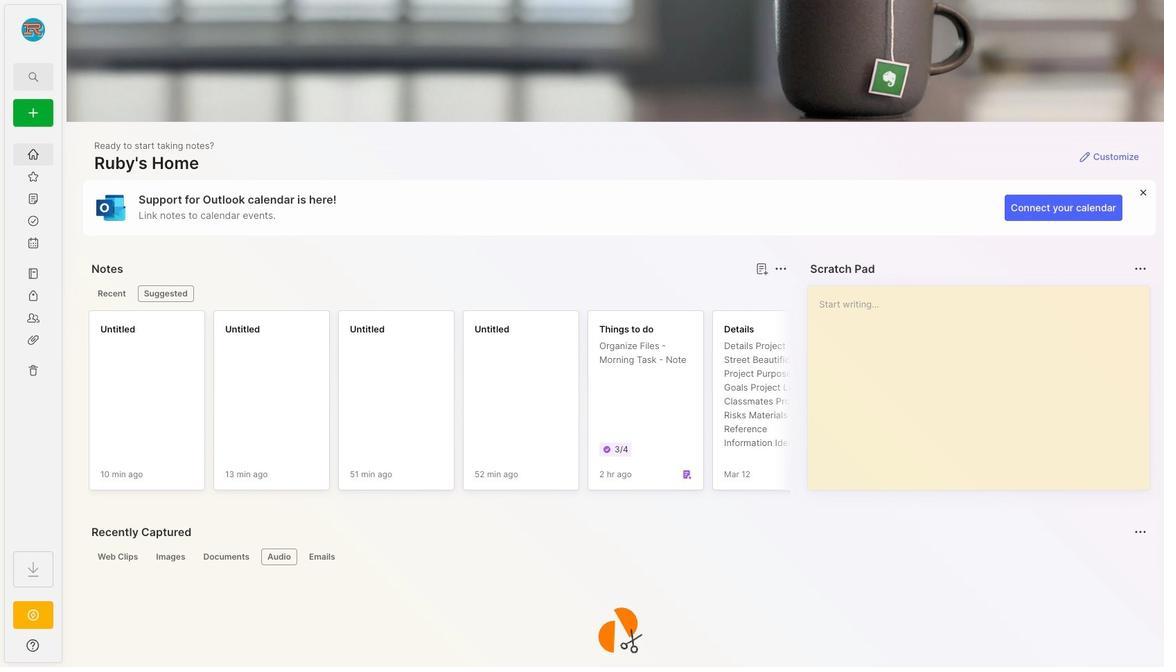 Task type: vqa. For each thing, say whether or not it's contained in the screenshot.
topmost Me
no



Task type: describe. For each thing, give the bounding box(es) containing it.
More actions field
[[772, 259, 791, 279]]

upgrade image
[[25, 607, 42, 624]]

edit search image
[[25, 69, 42, 85]]

2 tab list from the top
[[92, 549, 1145, 566]]

more actions image
[[773, 261, 790, 277]]

Start writing… text field
[[820, 286, 1150, 479]]



Task type: locate. For each thing, give the bounding box(es) containing it.
WHAT'S NEW field
[[5, 635, 62, 657]]

main element
[[0, 0, 67, 668]]

row group
[[89, 311, 1165, 499]]

0 vertical spatial tab list
[[92, 286, 786, 302]]

account image
[[21, 18, 45, 42]]

home image
[[26, 148, 40, 162]]

tab
[[92, 286, 132, 302], [138, 286, 194, 302], [92, 549, 144, 566], [150, 549, 192, 566], [197, 549, 256, 566], [261, 549, 297, 566], [303, 549, 342, 566]]

1 vertical spatial tab list
[[92, 549, 1145, 566]]

1 tab list from the top
[[92, 286, 786, 302]]

tab list
[[92, 286, 786, 302], [92, 549, 1145, 566]]

Account field
[[5, 16, 62, 44]]

click to expand image
[[61, 642, 71, 659]]

tree
[[5, 135, 62, 539]]

tree inside main element
[[5, 135, 62, 539]]



